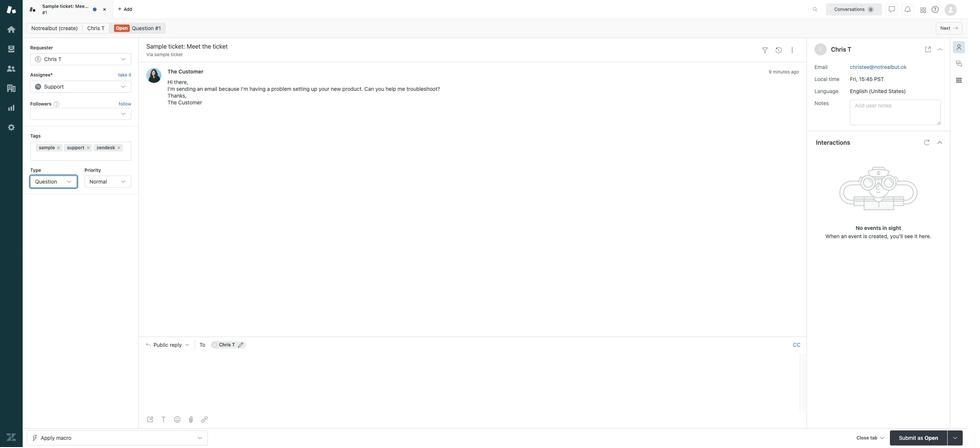 Task type: vqa. For each thing, say whether or not it's contained in the screenshot.
"time"
yes



Task type: describe. For each thing, give the bounding box(es) containing it.
product.
[[343, 86, 363, 92]]

1 horizontal spatial close image
[[938, 46, 944, 52]]

tab containing sample ticket: meet the ticket
[[23, 0, 113, 19]]

reply
[[170, 342, 182, 349]]

open inside secondary element
[[116, 25, 128, 31]]

Add user notes text field
[[851, 100, 942, 125]]

interactions
[[817, 139, 851, 146]]

format text image
[[161, 417, 167, 423]]

the inside hi there, i'm sending an email because i'm having a problem setting up your new product. can you help me troubleshoot? thanks, the customer
[[168, 99, 177, 106]]

can
[[365, 86, 374, 92]]

it inside no events in sight when an event is created, you'll see it here.
[[915, 233, 918, 240]]

public reply
[[154, 342, 182, 349]]

zendesk
[[97, 145, 115, 150]]

edit user image
[[238, 343, 243, 348]]

chris inside the requester element
[[44, 56, 57, 62]]

add button
[[113, 0, 137, 19]]

submit as open
[[900, 435, 939, 442]]

in
[[883, 225, 888, 231]]

apply macro
[[41, 435, 71, 442]]

fri, 15:45 pst
[[851, 76, 885, 82]]

as
[[918, 435, 924, 442]]

via sample ticket
[[146, 52, 183, 57]]

ticket inside "sample ticket: meet the ticket #1"
[[96, 3, 109, 9]]

sending
[[176, 86, 196, 92]]

avatar image
[[146, 68, 162, 83]]

up
[[311, 86, 318, 92]]

chris t link
[[82, 23, 110, 34]]

filter image
[[763, 47, 769, 53]]

customer context image
[[957, 44, 963, 50]]

question button
[[30, 176, 77, 188]]

main element
[[0, 0, 23, 448]]

you'll
[[891, 233, 904, 240]]

ago
[[792, 69, 800, 75]]

secondary element
[[23, 21, 969, 36]]

no
[[856, 225, 864, 231]]

9 minutes ago text field
[[769, 69, 800, 75]]

me
[[398, 86, 405, 92]]

zendesk image
[[6, 433, 16, 443]]

add link (cmd k) image
[[202, 417, 208, 423]]

zendesk support image
[[6, 5, 16, 15]]

to
[[200, 342, 205, 349]]

remove image for zendesk
[[117, 146, 121, 150]]

troubleshoot?
[[407, 86, 440, 92]]

no events in sight when an event is created, you'll see it here.
[[826, 225, 932, 240]]

there,
[[174, 79, 188, 85]]

an inside no events in sight when an event is created, you'll see it here.
[[842, 233, 848, 240]]

normal button
[[85, 176, 131, 188]]

get started image
[[6, 25, 16, 34]]

macro
[[56, 435, 71, 442]]

t inside chris t link
[[101, 25, 105, 31]]

chris right christee@notrealbut.ok icon
[[219, 342, 231, 348]]

close
[[857, 436, 870, 441]]

remove image for sample
[[56, 146, 61, 150]]

take it
[[118, 72, 131, 78]]

sight
[[889, 225, 902, 231]]

submit
[[900, 435, 917, 442]]

states)
[[889, 88, 907, 94]]

events
[[865, 225, 882, 231]]

1 i'm from the left
[[168, 86, 175, 92]]

follow
[[119, 101, 131, 107]]

take
[[118, 72, 127, 78]]

chris t up time
[[832, 46, 852, 53]]

draft mode image
[[147, 417, 153, 423]]

new
[[331, 86, 341, 92]]

events image
[[776, 47, 782, 53]]

meet
[[75, 3, 86, 9]]

an inside hi there, i'm sending an email because i'm having a problem setting up your new product. can you help me troubleshoot? thanks, the customer
[[197, 86, 203, 92]]

public
[[154, 342, 168, 349]]

followers element
[[30, 108, 131, 120]]

9 minutes ago
[[769, 69, 800, 75]]

language
[[815, 88, 839, 94]]

email
[[205, 86, 217, 92]]

(united
[[870, 88, 888, 94]]

0 horizontal spatial sample
[[39, 145, 55, 150]]

here.
[[920, 233, 932, 240]]

button displays agent's chat status as invisible. image
[[890, 6, 896, 12]]

next button
[[937, 22, 963, 34]]

#1 inside secondary element
[[155, 25, 161, 31]]

0 vertical spatial customer
[[179, 68, 204, 75]]

question for question #1
[[132, 25, 154, 31]]

pst
[[875, 76, 885, 82]]

2 i'm from the left
[[241, 86, 248, 92]]

sample ticket: meet the ticket #1
[[42, 3, 109, 15]]

local time
[[815, 76, 840, 82]]

english
[[851, 88, 868, 94]]

having
[[250, 86, 266, 92]]

help
[[386, 86, 396, 92]]

because
[[219, 86, 239, 92]]

chris t inside the requester element
[[44, 56, 62, 62]]

support
[[44, 83, 64, 90]]

conversations
[[835, 6, 865, 12]]

created,
[[869, 233, 889, 240]]

chris t right christee@notrealbut.ok icon
[[219, 342, 235, 348]]

type
[[30, 167, 41, 173]]

normal
[[89, 179, 107, 185]]



Task type: locate. For each thing, give the bounding box(es) containing it.
1 horizontal spatial question
[[132, 25, 154, 31]]

chris t
[[87, 25, 105, 31], [832, 46, 852, 53], [44, 56, 62, 62], [219, 342, 235, 348]]

it inside button
[[129, 72, 131, 78]]

0 horizontal spatial #1
[[42, 10, 47, 15]]

it right take on the left top of the page
[[129, 72, 131, 78]]

1 horizontal spatial sample
[[154, 52, 170, 57]]

chris down requester
[[44, 56, 57, 62]]

3 remove image from the left
[[117, 146, 121, 150]]

0 vertical spatial ticket
[[96, 3, 109, 9]]

close image right the
[[101, 6, 108, 13]]

9
[[769, 69, 772, 75]]

open right as
[[925, 435, 939, 442]]

views image
[[6, 44, 16, 54]]

it right see
[[915, 233, 918, 240]]

cc button
[[794, 342, 801, 349]]

(create)
[[59, 25, 78, 31]]

displays possible ticket submission types image
[[953, 436, 959, 442]]

0 horizontal spatial question
[[35, 179, 57, 185]]

1 horizontal spatial an
[[842, 233, 848, 240]]

public reply button
[[139, 338, 195, 353]]

chris inside secondary element
[[87, 25, 100, 31]]

remove image
[[56, 146, 61, 150], [86, 146, 91, 150], [117, 146, 121, 150]]

open down add dropdown button
[[116, 25, 128, 31]]

0 vertical spatial question
[[132, 25, 154, 31]]

an
[[197, 86, 203, 92], [842, 233, 848, 240]]

question for question
[[35, 179, 57, 185]]

insert emojis image
[[174, 417, 180, 423]]

conversations button
[[827, 3, 883, 15]]

reporting image
[[6, 103, 16, 113]]

add attachment image
[[188, 417, 194, 423]]

followers
[[30, 101, 51, 107]]

the
[[88, 3, 95, 9]]

0 vertical spatial the
[[168, 68, 177, 75]]

see
[[905, 233, 914, 240]]

notrealbut
[[31, 25, 57, 31]]

is
[[864, 233, 868, 240]]

fri,
[[851, 76, 858, 82]]

christee@notrealbut.ok image
[[212, 342, 218, 349]]

tab
[[23, 0, 113, 19]]

1 horizontal spatial #1
[[155, 25, 161, 31]]

remove image right support
[[86, 146, 91, 150]]

christee@notrealbut.ok
[[851, 64, 907, 70]]

#1 up via sample ticket at the left of the page
[[155, 25, 161, 31]]

close image
[[101, 6, 108, 13], [938, 46, 944, 52]]

1 vertical spatial sample
[[39, 145, 55, 150]]

follow button
[[119, 101, 131, 108]]

english (united states)
[[851, 88, 907, 94]]

2 remove image from the left
[[86, 146, 91, 150]]

t inside the requester element
[[58, 56, 62, 62]]

chris up time
[[832, 46, 847, 53]]

0 vertical spatial close image
[[101, 6, 108, 13]]

the customer link
[[168, 68, 204, 75]]

1 vertical spatial the
[[168, 99, 177, 106]]

0 horizontal spatial i'm
[[168, 86, 175, 92]]

chris t down the
[[87, 25, 105, 31]]

1 the from the top
[[168, 68, 177, 75]]

1 horizontal spatial remove image
[[86, 146, 91, 150]]

close image right view more details image
[[938, 46, 944, 52]]

chris down the
[[87, 25, 100, 31]]

1 horizontal spatial it
[[915, 233, 918, 240]]

1 vertical spatial close image
[[938, 46, 944, 52]]

hi
[[168, 79, 173, 85]]

0 vertical spatial sample
[[154, 52, 170, 57]]

0 vertical spatial it
[[129, 72, 131, 78]]

the customer
[[168, 68, 204, 75]]

0 horizontal spatial close image
[[101, 6, 108, 13]]

15:45
[[860, 76, 873, 82]]

a
[[267, 86, 270, 92]]

1 vertical spatial it
[[915, 233, 918, 240]]

remove image left support
[[56, 146, 61, 150]]

ticket up the customer link on the top of page
[[171, 52, 183, 57]]

support
[[67, 145, 84, 150]]

1 remove image from the left
[[56, 146, 61, 150]]

info on adding followers image
[[54, 101, 60, 107]]

0 vertical spatial open
[[116, 25, 128, 31]]

notes
[[815, 100, 830, 106]]

#1
[[42, 10, 47, 15], [155, 25, 161, 31]]

priority
[[85, 167, 101, 173]]

requester
[[30, 45, 53, 51]]

question down the add
[[132, 25, 154, 31]]

0 vertical spatial an
[[197, 86, 203, 92]]

an left event
[[842, 233, 848, 240]]

tab
[[871, 436, 878, 441]]

apps image
[[957, 77, 963, 83]]

customer up there,
[[179, 68, 204, 75]]

chris t inside secondary element
[[87, 25, 105, 31]]

ticket:
[[60, 3, 74, 9]]

get help image
[[933, 6, 939, 13]]

0 vertical spatial #1
[[42, 10, 47, 15]]

local
[[815, 76, 828, 82]]

#1 down sample
[[42, 10, 47, 15]]

user image
[[819, 47, 823, 52], [820, 48, 823, 52]]

hide composer image
[[470, 334, 476, 340]]

take it button
[[118, 72, 131, 79]]

sample right via
[[154, 52, 170, 57]]

1 vertical spatial customer
[[178, 99, 202, 106]]

0 horizontal spatial remove image
[[56, 146, 61, 150]]

ticket actions image
[[790, 47, 796, 53]]

close tab
[[857, 436, 878, 441]]

0 horizontal spatial open
[[116, 25, 128, 31]]

via
[[146, 52, 153, 57]]

1 vertical spatial question
[[35, 179, 57, 185]]

your
[[319, 86, 330, 92]]

ticket right the
[[96, 3, 109, 9]]

sample
[[154, 52, 170, 57], [39, 145, 55, 150]]

0 horizontal spatial ticket
[[96, 3, 109, 9]]

chris t down requester
[[44, 56, 62, 62]]

sample down "tags"
[[39, 145, 55, 150]]

the down thanks,
[[168, 99, 177, 106]]

when
[[826, 233, 840, 240]]

0 horizontal spatial it
[[129, 72, 131, 78]]

zendesk products image
[[921, 7, 927, 13]]

cc
[[794, 342, 801, 349]]

close image inside "tabs" tab list
[[101, 6, 108, 13]]

admin image
[[6, 123, 16, 133]]

view more details image
[[926, 46, 932, 52]]

chris
[[87, 25, 100, 31], [832, 46, 847, 53], [44, 56, 57, 62], [219, 342, 231, 348]]

an left email
[[197, 86, 203, 92]]

1 horizontal spatial ticket
[[171, 52, 183, 57]]

the up hi
[[168, 68, 177, 75]]

organizations image
[[6, 83, 16, 93]]

hi there, i'm sending an email because i'm having a problem setting up your new product. can you help me troubleshoot? thanks, the customer
[[168, 79, 440, 106]]

minutes
[[774, 69, 790, 75]]

i'm left having
[[241, 86, 248, 92]]

customer inside hi there, i'm sending an email because i'm having a problem setting up your new product. can you help me troubleshoot? thanks, the customer
[[178, 99, 202, 106]]

#1 inside "sample ticket: meet the ticket #1"
[[42, 10, 47, 15]]

1 vertical spatial open
[[925, 435, 939, 442]]

notrealbut (create)
[[31, 25, 78, 31]]

setting
[[293, 86, 310, 92]]

i'm down hi
[[168, 86, 175, 92]]

next
[[941, 25, 951, 31]]

2 the from the top
[[168, 99, 177, 106]]

1 horizontal spatial open
[[925, 435, 939, 442]]

requester element
[[30, 53, 131, 65]]

0 horizontal spatial an
[[197, 86, 203, 92]]

question inside secondary element
[[132, 25, 154, 31]]

assignee* element
[[30, 81, 131, 93]]

notifications image
[[905, 6, 911, 12]]

sample
[[42, 3, 59, 9]]

remove image for support
[[86, 146, 91, 150]]

assignee*
[[30, 72, 53, 78]]

ticket
[[96, 3, 109, 9], [171, 52, 183, 57]]

1 vertical spatial #1
[[155, 25, 161, 31]]

event
[[849, 233, 862, 240]]

1 vertical spatial ticket
[[171, 52, 183, 57]]

2 horizontal spatial remove image
[[117, 146, 121, 150]]

tabs tab list
[[23, 0, 805, 19]]

question down type
[[35, 179, 57, 185]]

thanks,
[[168, 93, 187, 99]]

apply
[[41, 435, 55, 442]]

1 vertical spatial an
[[842, 233, 848, 240]]

customer down sending
[[178, 99, 202, 106]]

close tab button
[[854, 431, 888, 447]]

question inside popup button
[[35, 179, 57, 185]]

remove image right zendesk
[[117, 146, 121, 150]]

it
[[129, 72, 131, 78], [915, 233, 918, 240]]

problem
[[272, 86, 292, 92]]

you
[[376, 86, 385, 92]]

customers image
[[6, 64, 16, 74]]

1 horizontal spatial i'm
[[241, 86, 248, 92]]

email
[[815, 64, 828, 70]]

open
[[116, 25, 128, 31], [925, 435, 939, 442]]

tags
[[30, 133, 41, 139]]

Subject field
[[145, 42, 757, 51]]

time
[[829, 76, 840, 82]]

notrealbut (create) button
[[26, 23, 83, 34]]

question #1
[[132, 25, 161, 31]]



